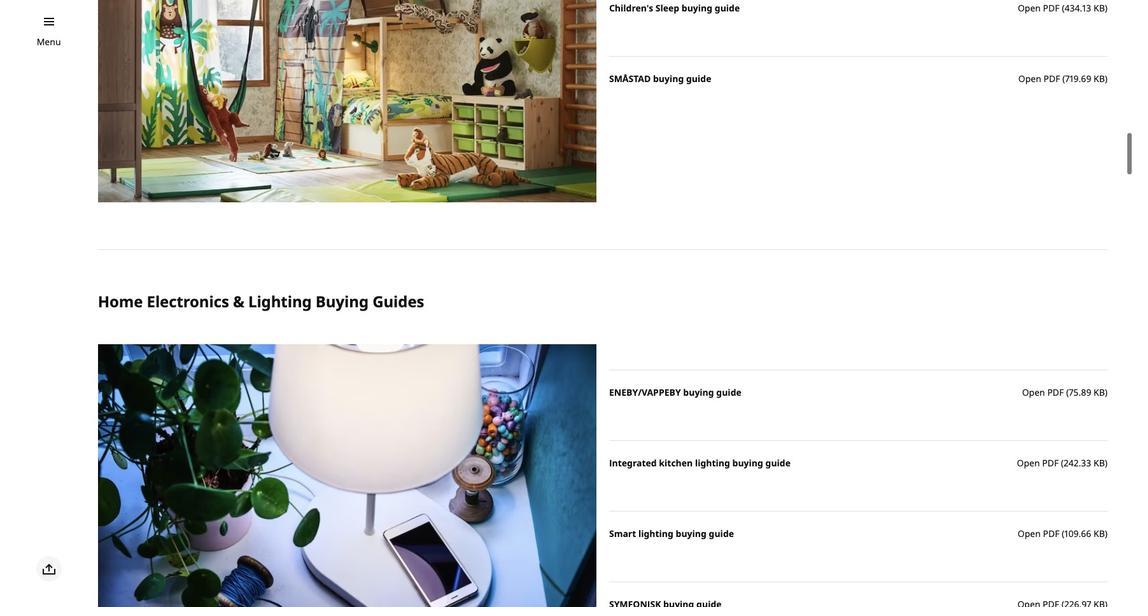 Task type: vqa. For each thing, say whether or not it's contained in the screenshot.
usage,
no



Task type: describe. For each thing, give the bounding box(es) containing it.
menu
[[37, 36, 61, 48]]

kitchen
[[659, 458, 693, 470]]

( for 109.66 kb
[[1062, 528, 1065, 540]]

home
[[98, 291, 143, 312]]

( for 75.89 kb
[[1067, 387, 1069, 399]]

719.69
[[1066, 73, 1092, 85]]

open for open pdf ( 75.89 kb )
[[1023, 387, 1046, 399]]

guides
[[373, 291, 424, 312]]

open pdf ( 434.13 kb )
[[1018, 2, 1108, 14]]

integrated
[[609, 458, 657, 470]]

kb for 719.69 kb
[[1094, 73, 1105, 85]]

pdf for 109.66
[[1043, 528, 1060, 540]]

0 vertical spatial lighting
[[695, 458, 730, 470]]

kb for 75.89 kb
[[1094, 387, 1105, 399]]

( for 242.33 kb
[[1061, 458, 1064, 470]]

) for 109.66 kb
[[1105, 528, 1108, 540]]

0 horizontal spatial lighting
[[639, 528, 674, 540]]

småstad
[[609, 73, 651, 85]]

smart lighting buying guide
[[609, 528, 734, 540]]

integrated kitchen lighting buying guide
[[609, 458, 791, 470]]

home electronics & lighting buying guides
[[98, 291, 424, 312]]

a children's room with stuffed animals and a bunk bed with a canopy image
[[98, 0, 597, 202]]

open for open pdf ( 242.33 kb )
[[1017, 458, 1040, 470]]

434.13
[[1065, 2, 1092, 14]]

electronics
[[147, 291, 229, 312]]

109.66
[[1065, 528, 1092, 540]]

242.33
[[1064, 458, 1092, 470]]

&
[[233, 291, 244, 312]]

kb for 242.33 kb
[[1094, 458, 1105, 470]]



Task type: locate. For each thing, give the bounding box(es) containing it.
) for 719.69 kb
[[1105, 73, 1108, 85]]

pdf
[[1044, 2, 1060, 14], [1044, 73, 1061, 85], [1048, 387, 1064, 399], [1043, 458, 1059, 470], [1043, 528, 1060, 540]]

buying
[[682, 2, 713, 14], [653, 73, 684, 85], [684, 387, 714, 399], [733, 458, 763, 470], [676, 528, 707, 540]]

open left 109.66
[[1018, 528, 1041, 540]]

) for 242.33 kb
[[1105, 458, 1108, 470]]

open pdf ( 109.66 kb )
[[1018, 528, 1108, 540]]

2 kb from the top
[[1094, 73, 1105, 85]]

open pdf ( 75.89 kb )
[[1023, 387, 1108, 399]]

open left 242.33 on the right bottom of page
[[1017, 458, 1040, 470]]

open for open pdf ( 434.13 kb )
[[1018, 2, 1041, 14]]

buying
[[316, 291, 369, 312]]

open for open pdf ( 719.69 kb )
[[1019, 73, 1042, 85]]

open
[[1018, 2, 1041, 14], [1019, 73, 1042, 85], [1023, 387, 1046, 399], [1017, 458, 1040, 470], [1018, 528, 1041, 540]]

pdf for 242.33
[[1043, 458, 1059, 470]]

kb
[[1094, 2, 1105, 14], [1094, 73, 1105, 85], [1094, 387, 1105, 399], [1094, 458, 1105, 470], [1094, 528, 1105, 540]]

pdf for 75.89
[[1048, 387, 1064, 399]]

pdf left 75.89
[[1048, 387, 1064, 399]]

pdf for 719.69
[[1044, 73, 1061, 85]]

kb right 75.89
[[1094, 387, 1105, 399]]

1 kb from the top
[[1094, 2, 1105, 14]]

5 kb from the top
[[1094, 528, 1105, 540]]

open for open pdf ( 109.66 kb )
[[1018, 528, 1041, 540]]

guide
[[715, 2, 740, 14], [686, 73, 712, 85], [717, 387, 742, 399], [766, 458, 791, 470], [709, 528, 734, 540]]

småstad buying guide
[[609, 73, 712, 85]]

) right 434.13
[[1105, 2, 1108, 14]]

kb right 719.69
[[1094, 73, 1105, 85]]

( for 434.13 kb
[[1062, 2, 1065, 14]]

kb right 434.13
[[1094, 2, 1105, 14]]

pdf for 434.13
[[1044, 2, 1060, 14]]

open pdf ( 242.33 kb )
[[1017, 458, 1108, 470]]

kb right 242.33 on the right bottom of page
[[1094, 458, 1105, 470]]

( for 719.69 kb
[[1063, 73, 1066, 85]]

) for 75.89 kb
[[1105, 387, 1108, 399]]

pdf left 719.69
[[1044, 73, 1061, 85]]

a white lamp with smart charging functionality charging a phone image
[[98, 345, 597, 608]]

1 ) from the top
[[1105, 2, 1108, 14]]

open left 75.89
[[1023, 387, 1046, 399]]

1 vertical spatial lighting
[[639, 528, 674, 540]]

3 ) from the top
[[1105, 387, 1108, 399]]

lighting right kitchen
[[695, 458, 730, 470]]

open pdf ( 719.69 kb )
[[1019, 73, 1108, 85]]

lighting right smart
[[639, 528, 674, 540]]

) right 242.33 on the right bottom of page
[[1105, 458, 1108, 470]]

smart
[[609, 528, 636, 540]]

4 ) from the top
[[1105, 458, 1108, 470]]

eneby/vappeby
[[609, 387, 681, 399]]

pdf left 109.66
[[1043, 528, 1060, 540]]

2 ) from the top
[[1105, 73, 1108, 85]]

pdf left 434.13
[[1044, 2, 1060, 14]]

pdf left 242.33 on the right bottom of page
[[1043, 458, 1059, 470]]

) for 434.13 kb
[[1105, 2, 1108, 14]]

) right 109.66
[[1105, 528, 1108, 540]]

eneby/vappeby buying guide
[[609, 387, 742, 399]]

)
[[1105, 2, 1108, 14], [1105, 73, 1108, 85], [1105, 387, 1108, 399], [1105, 458, 1108, 470], [1105, 528, 1108, 540]]

lighting
[[695, 458, 730, 470], [639, 528, 674, 540]]

kb for 109.66 kb
[[1094, 528, 1105, 540]]

children's sleep buying guide
[[609, 2, 740, 14]]

4 kb from the top
[[1094, 458, 1105, 470]]

sleep
[[656, 2, 680, 14]]

open left 434.13
[[1018, 2, 1041, 14]]

children's
[[609, 2, 653, 14]]

menu button
[[37, 35, 61, 49]]

open left 719.69
[[1019, 73, 1042, 85]]

75.89
[[1069, 387, 1092, 399]]

(
[[1062, 2, 1065, 14], [1063, 73, 1066, 85], [1067, 387, 1069, 399], [1061, 458, 1064, 470], [1062, 528, 1065, 540]]

3 kb from the top
[[1094, 387, 1105, 399]]

lighting
[[248, 291, 312, 312]]

) right 75.89
[[1105, 387, 1108, 399]]

kb for 434.13 kb
[[1094, 2, 1105, 14]]

5 ) from the top
[[1105, 528, 1108, 540]]

kb right 109.66
[[1094, 528, 1105, 540]]

) right 719.69
[[1105, 73, 1108, 85]]

1 horizontal spatial lighting
[[695, 458, 730, 470]]



